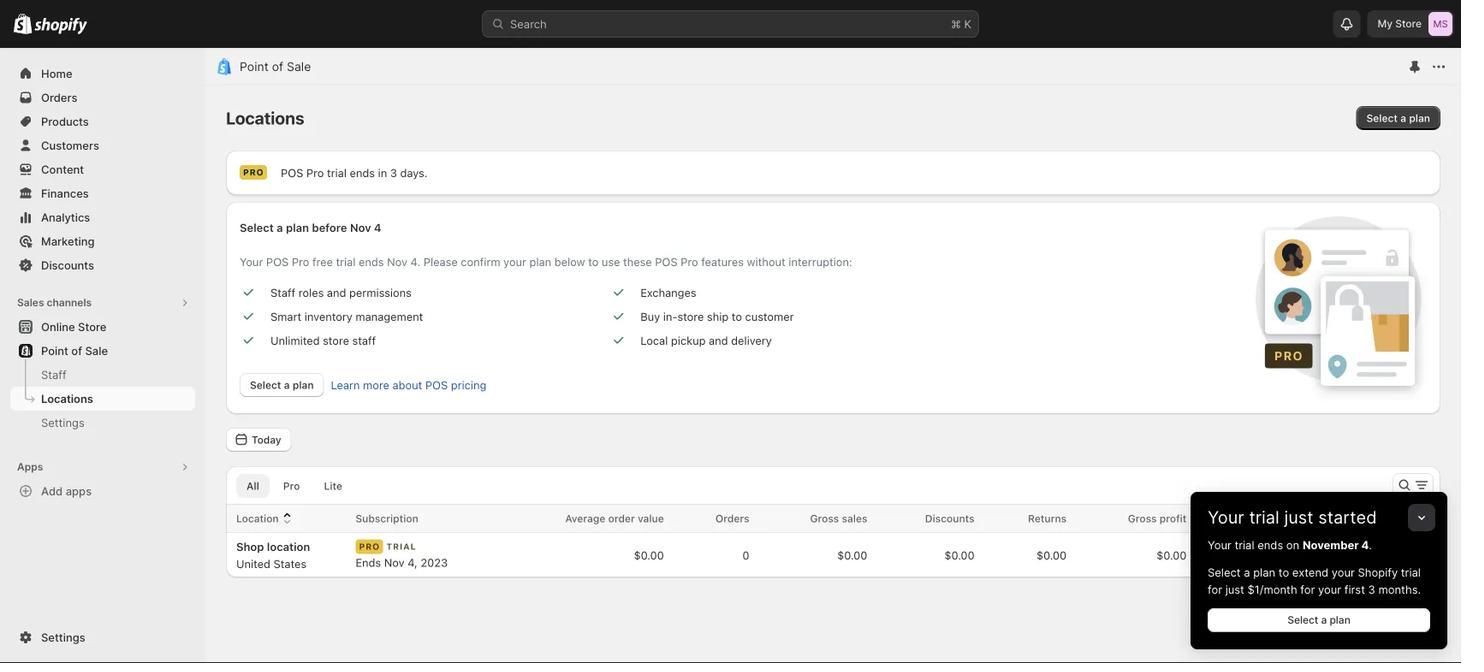 Task type: describe. For each thing, give the bounding box(es) containing it.
3
[[1368, 583, 1376, 596]]

content
[[41, 163, 84, 176]]

discounts
[[41, 259, 94, 272]]

0 vertical spatial point of sale link
[[240, 59, 311, 74]]

analytics
[[41, 211, 90, 224]]

0 horizontal spatial point
[[41, 344, 68, 357]]

2 for from the left
[[1301, 583, 1315, 596]]

marketing
[[41, 235, 95, 248]]

products link
[[10, 110, 195, 134]]

your trial just started button
[[1191, 492, 1448, 528]]

add apps
[[41, 485, 92, 498]]

1 settings from the top
[[41, 416, 85, 429]]

content link
[[10, 158, 195, 181]]

apps
[[66, 485, 92, 498]]

trial inside select a plan to extend your shopify trial for just $1/month for your first 3 months.
[[1401, 566, 1421, 579]]

home link
[[10, 62, 195, 86]]

ends
[[1258, 538, 1283, 552]]

your for your trial just started
[[1208, 507, 1245, 528]]

your trial just started element
[[1191, 537, 1448, 650]]

marketing link
[[10, 229, 195, 253]]

k
[[964, 17, 972, 30]]

select a plan
[[1288, 614, 1351, 627]]

to
[[1279, 566, 1289, 579]]

0 vertical spatial sale
[[287, 59, 311, 74]]

1 vertical spatial sale
[[85, 344, 108, 357]]

add
[[41, 485, 63, 498]]

home
[[41, 67, 72, 80]]

locations link
[[10, 387, 195, 411]]

first
[[1345, 583, 1365, 596]]

.
[[1369, 538, 1372, 552]]

my
[[1378, 18, 1393, 30]]

store for my store
[[1396, 18, 1422, 30]]

extend
[[1293, 566, 1329, 579]]

select a plan to extend your shopify trial for just $1/month for your first 3 months.
[[1208, 566, 1421, 596]]

select for select a plan
[[1288, 614, 1319, 627]]

discounts link
[[10, 253, 195, 277]]

online store
[[41, 320, 107, 333]]

finances
[[41, 187, 89, 200]]

0 vertical spatial your
[[1332, 566, 1355, 579]]

1 vertical spatial point of sale link
[[10, 339, 195, 363]]

orders
[[41, 91, 77, 104]]

sales channels
[[17, 297, 92, 309]]

just inside select a plan to extend your shopify trial for just $1/month for your first 3 months.
[[1226, 583, 1245, 596]]

$1/month
[[1248, 583, 1298, 596]]

online
[[41, 320, 75, 333]]

apps button
[[10, 455, 195, 479]]

staff
[[41, 368, 67, 381]]

finances link
[[10, 181, 195, 205]]

a for select a plan to extend your shopify trial for just $1/month for your first 3 months.
[[1244, 566, 1250, 579]]

⌘
[[951, 17, 961, 30]]

orders link
[[10, 86, 195, 110]]

locations
[[41, 392, 93, 405]]

sales channels button
[[10, 291, 195, 315]]

1 horizontal spatial point of sale
[[240, 59, 311, 74]]

2 settings from the top
[[41, 631, 85, 644]]

sales
[[17, 297, 44, 309]]

months.
[[1379, 583, 1421, 596]]

0 horizontal spatial shopify image
[[14, 13, 32, 34]]

0 horizontal spatial of
[[71, 344, 82, 357]]

1 settings link from the top
[[10, 411, 195, 435]]



Task type: vqa. For each thing, say whether or not it's contained in the screenshot.
Your trial just started dropdown button
yes



Task type: locate. For each thing, give the bounding box(es) containing it.
of down online store
[[71, 344, 82, 357]]

customers
[[41, 139, 99, 152]]

store for online store
[[78, 320, 107, 333]]

0 vertical spatial a
[[1244, 566, 1250, 579]]

1 vertical spatial trial
[[1235, 538, 1255, 552]]

staff link
[[10, 363, 195, 387]]

sale
[[287, 59, 311, 74], [85, 344, 108, 357]]

1 vertical spatial point
[[41, 344, 68, 357]]

0 vertical spatial just
[[1285, 507, 1314, 528]]

a inside select a plan to extend your shopify trial for just $1/month for your first 3 months.
[[1244, 566, 1250, 579]]

1 horizontal spatial point
[[240, 59, 269, 74]]

just
[[1285, 507, 1314, 528], [1226, 583, 1245, 596]]

0 horizontal spatial point of sale link
[[10, 339, 195, 363]]

sale down online store "button"
[[85, 344, 108, 357]]

1 vertical spatial your
[[1318, 583, 1342, 596]]

select down select a plan to extend your shopify trial for just $1/month for your first 3 months.
[[1288, 614, 1319, 627]]

your up 'your trial ends on november 4 .'
[[1208, 507, 1245, 528]]

just left $1/month
[[1226, 583, 1245, 596]]

plan for select a plan
[[1330, 614, 1351, 627]]

0 vertical spatial settings
[[41, 416, 85, 429]]

a up $1/month
[[1244, 566, 1250, 579]]

your inside "element"
[[1208, 538, 1232, 552]]

0 vertical spatial plan
[[1253, 566, 1276, 579]]

of
[[272, 59, 283, 74], [71, 344, 82, 357]]

settings link
[[10, 411, 195, 435], [10, 626, 195, 650]]

just up the on
[[1285, 507, 1314, 528]]

on
[[1287, 538, 1300, 552]]

settings
[[41, 416, 85, 429], [41, 631, 85, 644]]

0 vertical spatial your
[[1208, 507, 1245, 528]]

a for select a plan
[[1321, 614, 1327, 627]]

0 vertical spatial point of sale
[[240, 59, 311, 74]]

started
[[1319, 507, 1377, 528]]

0 horizontal spatial point of sale
[[41, 344, 108, 357]]

1 vertical spatial store
[[78, 320, 107, 333]]

icon for point of sale image
[[216, 58, 233, 75]]

for down extend
[[1301, 583, 1315, 596]]

sale right icon for point of sale
[[287, 59, 311, 74]]

1 vertical spatial point of sale
[[41, 344, 108, 357]]

store inside "button"
[[78, 320, 107, 333]]

add apps button
[[10, 479, 195, 503]]

point of sale link
[[240, 59, 311, 74], [10, 339, 195, 363]]

a
[[1244, 566, 1250, 579], [1321, 614, 1327, 627]]

shopify
[[1358, 566, 1398, 579]]

0 vertical spatial select
[[1208, 566, 1241, 579]]

your left ends
[[1208, 538, 1232, 552]]

point right icon for point of sale
[[240, 59, 269, 74]]

0 vertical spatial trial
[[1249, 507, 1280, 528]]

1 horizontal spatial sale
[[287, 59, 311, 74]]

customers link
[[10, 134, 195, 158]]

2 settings link from the top
[[10, 626, 195, 650]]

products
[[41, 115, 89, 128]]

1 horizontal spatial of
[[272, 59, 283, 74]]

online store link
[[10, 315, 195, 339]]

online store button
[[0, 315, 205, 339]]

store down "sales channels" button
[[78, 320, 107, 333]]

store
[[1396, 18, 1422, 30], [78, 320, 107, 333]]

plan
[[1253, 566, 1276, 579], [1330, 614, 1351, 627]]

your
[[1332, 566, 1355, 579], [1318, 583, 1342, 596]]

point of sale down online store
[[41, 344, 108, 357]]

0 horizontal spatial select
[[1208, 566, 1241, 579]]

0 vertical spatial point
[[240, 59, 269, 74]]

your for your trial ends on november 4 .
[[1208, 538, 1232, 552]]

1 horizontal spatial for
[[1301, 583, 1315, 596]]

trial for ends
[[1235, 538, 1255, 552]]

1 your from the top
[[1208, 507, 1245, 528]]

1 for from the left
[[1208, 583, 1222, 596]]

select
[[1208, 566, 1241, 579], [1288, 614, 1319, 627]]

apps
[[17, 461, 43, 473]]

your up first at the bottom right of page
[[1332, 566, 1355, 579]]

plan inside select a plan to extend your shopify trial for just $1/month for your first 3 months.
[[1253, 566, 1276, 579]]

1 vertical spatial settings
[[41, 631, 85, 644]]

of right icon for point of sale
[[272, 59, 283, 74]]

2 your from the top
[[1208, 538, 1232, 552]]

1 vertical spatial a
[[1321, 614, 1327, 627]]

select inside select a plan to extend your shopify trial for just $1/month for your first 3 months.
[[1208, 566, 1241, 579]]

0 horizontal spatial for
[[1208, 583, 1222, 596]]

1 horizontal spatial just
[[1285, 507, 1314, 528]]

just inside dropdown button
[[1285, 507, 1314, 528]]

plan up $1/month
[[1253, 566, 1276, 579]]

select left the to
[[1208, 566, 1241, 579]]

1 horizontal spatial store
[[1396, 18, 1422, 30]]

0 horizontal spatial store
[[78, 320, 107, 333]]

1 vertical spatial select
[[1288, 614, 1319, 627]]

1 horizontal spatial plan
[[1330, 614, 1351, 627]]

trial up months.
[[1401, 566, 1421, 579]]

trial
[[1249, 507, 1280, 528], [1235, 538, 1255, 552], [1401, 566, 1421, 579]]

0 vertical spatial store
[[1396, 18, 1422, 30]]

your inside dropdown button
[[1208, 507, 1245, 528]]

point
[[240, 59, 269, 74], [41, 344, 68, 357]]

1 vertical spatial plan
[[1330, 614, 1351, 627]]

0 horizontal spatial just
[[1226, 583, 1245, 596]]

1 horizontal spatial a
[[1321, 614, 1327, 627]]

analytics link
[[10, 205, 195, 229]]

your trial just started
[[1208, 507, 1377, 528]]

1 horizontal spatial select
[[1288, 614, 1319, 627]]

store right my
[[1396, 18, 1422, 30]]

4
[[1362, 538, 1369, 552]]

search
[[510, 17, 547, 30]]

1 vertical spatial your
[[1208, 538, 1232, 552]]

my store
[[1378, 18, 1422, 30]]

your
[[1208, 507, 1245, 528], [1208, 538, 1232, 552]]

my store image
[[1429, 12, 1453, 36]]

channels
[[47, 297, 92, 309]]

1 vertical spatial just
[[1226, 583, 1245, 596]]

0 vertical spatial settings link
[[10, 411, 195, 435]]

point of sale link down online store
[[10, 339, 195, 363]]

⌘ k
[[951, 17, 972, 30]]

trial inside dropdown button
[[1249, 507, 1280, 528]]

a down select a plan to extend your shopify trial for just $1/month for your first 3 months.
[[1321, 614, 1327, 627]]

1 vertical spatial settings link
[[10, 626, 195, 650]]

0 horizontal spatial a
[[1244, 566, 1250, 579]]

point of sale right icon for point of sale
[[240, 59, 311, 74]]

for left $1/month
[[1208, 583, 1222, 596]]

1 horizontal spatial point of sale link
[[240, 59, 311, 74]]

plan down first at the bottom right of page
[[1330, 614, 1351, 627]]

point of sale link right icon for point of sale
[[240, 59, 311, 74]]

trial up ends
[[1249, 507, 1280, 528]]

2 vertical spatial trial
[[1401, 566, 1421, 579]]

1 vertical spatial of
[[71, 344, 82, 357]]

0 horizontal spatial sale
[[85, 344, 108, 357]]

select a plan link
[[1208, 609, 1431, 633]]

0 vertical spatial of
[[272, 59, 283, 74]]

trial for just
[[1249, 507, 1280, 528]]

0 horizontal spatial plan
[[1253, 566, 1276, 579]]

point up staff at the left of page
[[41, 344, 68, 357]]

point of sale
[[240, 59, 311, 74], [41, 344, 108, 357]]

trial left ends
[[1235, 538, 1255, 552]]

your trial ends on november 4 .
[[1208, 538, 1372, 552]]

plan for select a plan to extend your shopify trial for just $1/month for your first 3 months.
[[1253, 566, 1276, 579]]

for
[[1208, 583, 1222, 596], [1301, 583, 1315, 596]]

1 horizontal spatial shopify image
[[34, 18, 88, 35]]

your left first at the bottom right of page
[[1318, 583, 1342, 596]]

november
[[1303, 538, 1359, 552]]

select for select a plan to extend your shopify trial for just $1/month for your first 3 months.
[[1208, 566, 1241, 579]]

shopify image
[[14, 13, 32, 34], [34, 18, 88, 35]]



